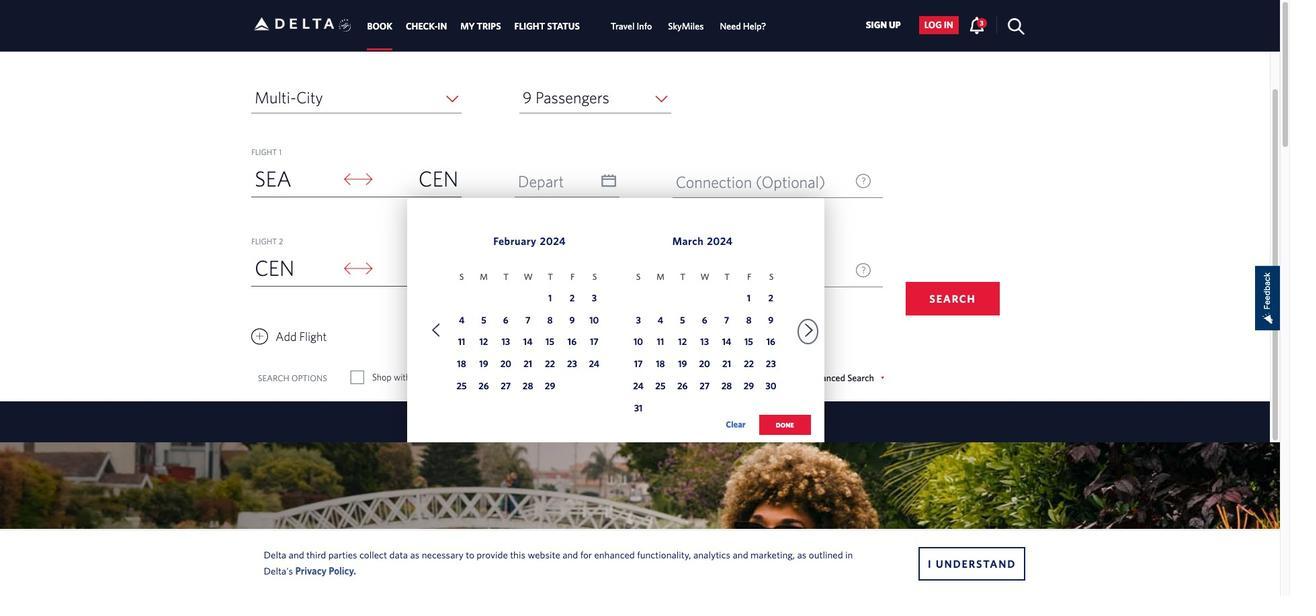 Task type: vqa. For each thing, say whether or not it's contained in the screenshot.


Task type: describe. For each thing, give the bounding box(es) containing it.
connection for cen
[[676, 173, 752, 192]]

3 t from the left
[[680, 272, 686, 282]]

in inside button
[[944, 20, 954, 30]]

calendar expanded, use arrow keys to select date application
[[407, 198, 824, 450]]

march
[[673, 235, 704, 247]]

status
[[547, 21, 580, 32]]

2024 for march 2024
[[707, 235, 733, 247]]

february 2024
[[494, 235, 566, 247]]

fares
[[537, 372, 557, 383]]

3 s from the left
[[636, 272, 641, 282]]

1 link for march 2024
[[740, 291, 758, 308]]

2 21 from the left
[[723, 359, 731, 370]]

1 15 link from the left
[[541, 335, 559, 352]]

connection (optional) for cen
[[676, 173, 826, 192]]

check-
[[406, 21, 438, 32]]

9 passengers
[[523, 88, 610, 107]]

check-in link
[[406, 14, 447, 39]]

w for february
[[524, 272, 533, 282]]

i understand button
[[919, 547, 1026, 581]]

4 t from the left
[[725, 272, 730, 282]]

info
[[637, 21, 652, 32]]

2 27 from the left
[[700, 381, 710, 392]]

2 26 link from the left
[[674, 379, 692, 397]]

1 vertical spatial 24 link
[[630, 379, 647, 397]]

5 for first the 5 link from left
[[481, 315, 486, 326]]

shop
[[372, 372, 392, 383]]

clear
[[726, 420, 746, 430]]

f for march 2024
[[747, 272, 752, 282]]

flight for sea
[[251, 147, 277, 157]]

10 for 10 link to the bottom
[[634, 337, 643, 348]]

i understand
[[928, 558, 1016, 570]]

advanced
[[806, 373, 846, 384]]

1 28 from the left
[[523, 381, 533, 392]]

flight status link
[[515, 14, 580, 39]]

2 16 link from the left
[[762, 335, 780, 352]]

connection (optional) link for to
[[673, 256, 883, 288]]

my trips link
[[461, 14, 501, 39]]

flight status
[[515, 21, 580, 32]]

2 18 from the left
[[656, 359, 665, 370]]

30 link
[[762, 379, 780, 397]]

1 horizontal spatial cen link
[[374, 162, 462, 197]]

miles
[[413, 372, 434, 383]]

(optional) for cen
[[756, 173, 826, 192]]

book
[[367, 21, 393, 32]]

1 13 from the left
[[502, 337, 510, 348]]

refundable
[[492, 372, 535, 383]]

m for february
[[480, 272, 488, 282]]

1 for february
[[548, 293, 552, 304]]

necessary
[[422, 549, 464, 561]]

14 for first 14 link from left
[[523, 337, 533, 348]]

up
[[889, 20, 901, 30]]

done
[[776, 421, 794, 429]]

this
[[510, 549, 526, 561]]

search for search
[[930, 293, 976, 305]]

sea link
[[251, 162, 339, 197]]

advanced search link
[[806, 373, 885, 384]]

1 7 from the left
[[526, 315, 531, 326]]

3 for the bottom 3 link
[[636, 315, 641, 326]]

1 18 from the left
[[457, 359, 466, 370]]

2 14 link from the left
[[718, 335, 736, 352]]

31 link
[[630, 401, 647, 419]]

multi-
[[255, 88, 296, 107]]

1 vertical spatial 3 link
[[586, 291, 603, 308]]

depart
[[518, 172, 564, 191]]

1 19 from the left
[[479, 359, 488, 370]]

2 vertical spatial 3 link
[[630, 313, 647, 330]]

9 for second the 9 link from the right
[[570, 315, 575, 326]]

depart button
[[515, 166, 620, 197]]

2 19 link from the left
[[674, 357, 692, 375]]

1 23 link from the left
[[564, 357, 581, 375]]

24 for the bottom 24 link
[[633, 381, 644, 392]]

need
[[720, 21, 741, 32]]

clear button
[[726, 415, 746, 436]]

provide
[[477, 549, 508, 561]]

skymiles
[[668, 21, 704, 32]]

2 4 link from the left
[[652, 313, 669, 330]]

1 13 link from the left
[[497, 335, 515, 352]]

2 28 link from the left
[[718, 379, 736, 397]]

2 11 from the left
[[657, 337, 664, 348]]

2 29 link from the left
[[740, 379, 758, 397]]

flight 2
[[251, 237, 283, 246]]

check-in
[[406, 21, 447, 32]]

i
[[928, 558, 933, 570]]

shop with miles
[[372, 372, 434, 383]]

1 14 link from the left
[[519, 335, 537, 352]]

log in
[[925, 20, 954, 30]]

12 for 1st 12 link from right
[[678, 337, 687, 348]]

2 20 from the left
[[699, 359, 710, 370]]

flight for cen
[[251, 237, 277, 246]]

2 19 from the left
[[678, 359, 687, 370]]

1 6 link from the left
[[497, 313, 515, 330]]

multi-city
[[255, 88, 323, 107]]

1 27 link from the left
[[497, 379, 515, 397]]

sign up
[[866, 20, 901, 30]]

add flight
[[276, 330, 327, 344]]

analytics
[[694, 549, 731, 561]]

25 for 2nd 25 link from the left
[[656, 381, 666, 392]]

5 for 2nd the 5 link
[[680, 315, 685, 326]]

done button
[[759, 415, 811, 436]]

search button
[[906, 282, 1000, 316]]

trips
[[477, 21, 501, 32]]

0 vertical spatial 10 link
[[586, 313, 603, 330]]

2 for march
[[769, 293, 774, 304]]

1 t from the left
[[504, 272, 509, 282]]

data
[[389, 549, 408, 561]]

policy.
[[329, 566, 356, 577]]

sign
[[866, 20, 887, 30]]

search
[[848, 373, 874, 384]]

4 s from the left
[[769, 272, 774, 282]]

1 18 link from the left
[[453, 357, 471, 375]]

w for march
[[701, 272, 710, 282]]

Multi-City field
[[251, 82, 462, 114]]

delta air lines image
[[254, 3, 334, 45]]

privacy policy. link
[[295, 566, 356, 577]]

1 5 link from the left
[[475, 313, 493, 330]]

enhanced
[[594, 549, 635, 561]]

31
[[634, 403, 643, 414]]

connection (optional) for to
[[676, 262, 826, 281]]

need help?
[[720, 21, 766, 32]]

f for february 2024
[[571, 272, 575, 282]]

1 horizontal spatial 17
[[634, 359, 643, 370]]

with
[[394, 372, 411, 383]]

flight
[[515, 21, 545, 32]]

m for march
[[657, 272, 665, 282]]

30
[[766, 381, 777, 392]]

add
[[276, 330, 297, 344]]

0 horizontal spatial 1
[[279, 147, 282, 157]]

2 as from the left
[[797, 549, 807, 561]]

2 25 link from the left
[[652, 379, 669, 397]]

1 22 from the left
[[545, 359, 555, 370]]

march 2024
[[673, 235, 733, 247]]

2 15 link from the left
[[740, 335, 758, 352]]

8 for 1st the 8 link from left
[[547, 315, 553, 326]]

to link
[[374, 251, 462, 286]]

city
[[296, 88, 323, 107]]

1 21 link from the left
[[519, 357, 537, 375]]

website
[[528, 549, 560, 561]]

privacy
[[295, 566, 327, 577]]

2 and from the left
[[563, 549, 578, 561]]

collect
[[360, 549, 387, 561]]

2 18 link from the left
[[652, 357, 669, 375]]

2 9 link from the left
[[762, 313, 780, 330]]

understand
[[936, 558, 1016, 570]]

16 for 2nd 16 link from left
[[767, 337, 776, 348]]

2 7 link from the left
[[718, 313, 736, 330]]

2 link for february 2024
[[564, 291, 581, 308]]

2 4 from the left
[[658, 315, 664, 326]]

2 11 link from the left
[[652, 335, 669, 352]]

2024 for february 2024
[[540, 235, 566, 247]]

travel info link
[[611, 14, 652, 39]]

1 28 link from the left
[[519, 379, 537, 397]]

1 7 link from the left
[[519, 313, 537, 330]]

1 23 from the left
[[567, 359, 577, 370]]

1 26 link from the left
[[475, 379, 493, 397]]

search options
[[258, 373, 327, 384]]

my trips
[[461, 21, 501, 32]]

third
[[307, 549, 326, 561]]

1 horizontal spatial 17 link
[[630, 357, 647, 375]]

0 horizontal spatial 17
[[590, 337, 599, 348]]

6 for 1st 6 link from the right
[[702, 315, 708, 326]]

1 26 from the left
[[479, 381, 489, 392]]

log in button
[[919, 16, 959, 34]]

book link
[[367, 14, 393, 39]]

6 for 2nd 6 link from right
[[503, 315, 509, 326]]

february
[[494, 235, 537, 247]]

2 8 link from the left
[[740, 313, 758, 330]]

(optional) for to
[[756, 262, 826, 281]]

options
[[291, 373, 327, 384]]

parties
[[328, 549, 357, 561]]

1 21 from the left
[[524, 359, 532, 370]]



Task type: locate. For each thing, give the bounding box(es) containing it.
flight up sea
[[251, 147, 277, 157]]

1 vertical spatial 24
[[633, 381, 644, 392]]

0 horizontal spatial 15
[[546, 337, 555, 348]]

m
[[480, 272, 488, 282], [657, 272, 665, 282]]

9 inside field
[[523, 88, 532, 107]]

delta
[[264, 549, 286, 561]]

0 horizontal spatial 25 link
[[453, 379, 471, 397]]

1 connection (optional) from the top
[[676, 173, 826, 192]]

2 28 from the left
[[722, 381, 732, 392]]

12 for 1st 12 link from the left
[[480, 337, 488, 348]]

1 horizontal spatial 10 link
[[630, 335, 647, 352]]

sea
[[255, 166, 292, 191]]

1 2 link from the left
[[564, 291, 581, 308]]

0 vertical spatial 10
[[590, 315, 599, 326]]

11 link
[[453, 335, 471, 352], [652, 335, 669, 352]]

13
[[502, 337, 510, 348], [701, 337, 709, 348]]

0 horizontal spatial and
[[289, 549, 304, 561]]

tab list
[[361, 0, 775, 51]]

0 horizontal spatial 3 link
[[586, 291, 603, 308]]

1 22 link from the left
[[541, 357, 559, 375]]

2 13 link from the left
[[696, 335, 714, 352]]

20 link
[[497, 357, 515, 375], [696, 357, 714, 375]]

24 link up 31 at the bottom of page
[[630, 379, 647, 397]]

1 vertical spatial (optional)
[[756, 262, 826, 281]]

1 horizontal spatial 20 link
[[696, 357, 714, 375]]

1 horizontal spatial 2
[[570, 293, 575, 304]]

0 horizontal spatial cen link
[[251, 251, 339, 286]]

1 horizontal spatial 10
[[634, 337, 643, 348]]

15
[[546, 337, 555, 348], [745, 337, 753, 348]]

1 16 from the left
[[568, 337, 577, 348]]

1 horizontal spatial in
[[944, 20, 954, 30]]

0 horizontal spatial in
[[846, 549, 853, 561]]

0 horizontal spatial 14 link
[[519, 335, 537, 352]]

tab list containing book
[[361, 0, 775, 51]]

0 horizontal spatial 24 link
[[586, 357, 603, 375]]

flight down sea
[[251, 237, 277, 246]]

16 for first 16 link
[[568, 337, 577, 348]]

1 horizontal spatial 13
[[701, 337, 709, 348]]

0 horizontal spatial 16 link
[[564, 335, 581, 352]]

connection (optional) link for cen
[[673, 167, 883, 198]]

0 horizontal spatial 29 link
[[541, 379, 559, 397]]

7 link
[[519, 313, 537, 330], [718, 313, 736, 330]]

1 6 from the left
[[503, 315, 509, 326]]

0 horizontal spatial 3
[[592, 293, 597, 304]]

0 horizontal spatial 12 link
[[475, 335, 493, 352]]

28 up clear
[[722, 381, 732, 392]]

1 horizontal spatial 5 link
[[674, 313, 692, 330]]

2 5 from the left
[[680, 315, 685, 326]]

flight
[[251, 147, 277, 157], [251, 237, 277, 246], [299, 330, 327, 344]]

27 right the refundable fares checkbox
[[501, 381, 511, 392]]

23 link up 30
[[762, 357, 780, 375]]

2 (optional) from the top
[[756, 262, 826, 281]]

travel info
[[611, 21, 652, 32]]

25 for first 25 link
[[457, 381, 467, 392]]

1
[[279, 147, 282, 157], [548, 293, 552, 304], [747, 293, 751, 304]]

2 horizontal spatial 3
[[980, 19, 984, 27]]

1 horizontal spatial f
[[747, 272, 752, 282]]

1 vertical spatial connection (optional)
[[676, 262, 826, 281]]

2 connection (optional) from the top
[[676, 262, 826, 281]]

28 link
[[519, 379, 537, 397], [718, 379, 736, 397]]

0 horizontal spatial 16
[[568, 337, 577, 348]]

add flight button
[[251, 327, 327, 347]]

0 horizontal spatial 5
[[481, 315, 486, 326]]

1 horizontal spatial 18
[[656, 359, 665, 370]]

18
[[457, 359, 466, 370], [656, 359, 665, 370]]

1 5 from the left
[[481, 315, 486, 326]]

2 5 link from the left
[[674, 313, 692, 330]]

1 horizontal spatial 12 link
[[674, 335, 692, 352]]

0 vertical spatial 17
[[590, 337, 599, 348]]

0 horizontal spatial 22
[[545, 359, 555, 370]]

9 link
[[564, 313, 581, 330], [762, 313, 780, 330]]

0 horizontal spatial 11
[[458, 337, 465, 348]]

28
[[523, 381, 533, 392], [722, 381, 732, 392]]

1 horizontal spatial 3
[[636, 315, 641, 326]]

as left outlined
[[797, 549, 807, 561]]

0 horizontal spatial 6 link
[[497, 313, 515, 330]]

0 horizontal spatial w
[[524, 272, 533, 282]]

2 12 link from the left
[[674, 335, 692, 352]]

3 and from the left
[[733, 549, 749, 561]]

12
[[480, 337, 488, 348], [678, 337, 687, 348]]

None text field
[[515, 166, 620, 198], [515, 255, 620, 287], [515, 166, 620, 198], [515, 255, 620, 287]]

cen for the rightmost cen link
[[419, 166, 459, 191]]

0 horizontal spatial 9 link
[[564, 313, 581, 330]]

0 horizontal spatial 13 link
[[497, 335, 515, 352]]

my
[[461, 21, 475, 32]]

1 vertical spatial 10
[[634, 337, 643, 348]]

cen for leftmost cen link
[[255, 255, 295, 280]]

21 link up clear
[[718, 357, 736, 375]]

0 horizontal spatial 19
[[479, 359, 488, 370]]

and right analytics
[[733, 549, 749, 561]]

0 horizontal spatial 8
[[547, 315, 553, 326]]

1 16 link from the left
[[564, 335, 581, 352]]

8 for 2nd the 8 link from left
[[746, 315, 752, 326]]

and left third
[[289, 549, 304, 561]]

connection for to
[[676, 262, 752, 281]]

1 vertical spatial search
[[258, 373, 290, 384]]

​
[[458, 372, 460, 383]]

1 1 link from the left
[[541, 291, 559, 308]]

1 horizontal spatial 19 link
[[674, 357, 692, 375]]

2024 right march
[[707, 235, 733, 247]]

2 20 link from the left
[[696, 357, 714, 375]]

2 t from the left
[[548, 272, 553, 282]]

2 6 from the left
[[702, 315, 708, 326]]

0 horizontal spatial 2024
[[540, 235, 566, 247]]

10
[[590, 315, 599, 326], [634, 337, 643, 348]]

9 for 2nd the 9 link from left
[[768, 315, 774, 326]]

flight inside button
[[299, 330, 327, 344]]

1 m from the left
[[480, 272, 488, 282]]

28 link up clear
[[718, 379, 736, 397]]

27 link left the "30" link
[[696, 379, 714, 397]]

1 as from the left
[[410, 549, 420, 561]]

travel
[[611, 21, 635, 32]]

sign up link
[[861, 16, 907, 34]]

27 link right the refundable fares checkbox
[[497, 379, 515, 397]]

1 vertical spatial connection
[[676, 262, 752, 281]]

2 for february
[[570, 293, 575, 304]]

23
[[567, 359, 577, 370], [766, 359, 776, 370]]

0 horizontal spatial 17 link
[[586, 335, 603, 352]]

t down march 2024
[[725, 272, 730, 282]]

1 horizontal spatial 8 link
[[740, 313, 758, 330]]

29 for first the 29 link from the right
[[744, 381, 754, 392]]

1 link for february 2024
[[541, 291, 559, 308]]

0 vertical spatial 3
[[980, 19, 984, 27]]

1 vertical spatial 10 link
[[630, 335, 647, 352]]

s
[[460, 272, 464, 282], [593, 272, 597, 282], [636, 272, 641, 282], [769, 272, 774, 282]]

12 link
[[475, 335, 493, 352], [674, 335, 692, 352]]

1 25 from the left
[[457, 381, 467, 392]]

13 link
[[497, 335, 515, 352], [696, 335, 714, 352]]

14 for first 14 link from the right
[[722, 337, 732, 348]]

0 vertical spatial 3 link
[[969, 16, 987, 33]]

3 for the middle 3 link
[[592, 293, 597, 304]]

t down february
[[504, 272, 509, 282]]

1 14 from the left
[[523, 337, 533, 348]]

1 20 link from the left
[[497, 357, 515, 375]]

27
[[501, 381, 511, 392], [700, 381, 710, 392]]

0 horizontal spatial 1 link
[[541, 291, 559, 308]]

1 s from the left
[[460, 272, 464, 282]]

1 connection (optional) link from the top
[[673, 167, 883, 198]]

connection up march 2024
[[676, 173, 752, 192]]

2 23 from the left
[[766, 359, 776, 370]]

advanced search
[[806, 373, 874, 384]]

1 27 from the left
[[501, 381, 511, 392]]

1 horizontal spatial 24
[[633, 381, 644, 392]]

2 15 from the left
[[745, 337, 753, 348]]

0 horizontal spatial 20
[[500, 359, 512, 370]]

0 horizontal spatial 4 link
[[453, 313, 471, 330]]

flight right add on the left of the page
[[299, 330, 327, 344]]

cen
[[419, 166, 459, 191], [255, 255, 295, 280]]

2024
[[540, 235, 566, 247], [707, 235, 733, 247]]

f
[[571, 272, 575, 282], [747, 272, 752, 282]]

to
[[437, 255, 459, 280]]

21 link left fares
[[519, 357, 537, 375]]

0 horizontal spatial 24
[[589, 359, 600, 370]]

1 25 link from the left
[[453, 379, 471, 397]]

1 horizontal spatial 15
[[745, 337, 753, 348]]

24
[[589, 359, 600, 370], [633, 381, 644, 392]]

1 12 link from the left
[[475, 335, 493, 352]]

t down march
[[680, 272, 686, 282]]

14
[[523, 337, 533, 348], [722, 337, 732, 348]]

functionality,
[[637, 549, 691, 561]]

book tab panel
[[0, 47, 1270, 450]]

1 8 link from the left
[[541, 313, 559, 330]]

2 22 link from the left
[[740, 357, 758, 375]]

connection down march 2024
[[676, 262, 752, 281]]

0 horizontal spatial 28 link
[[519, 379, 537, 397]]

1 horizontal spatial 9
[[570, 315, 575, 326]]

9
[[523, 88, 532, 107], [570, 315, 575, 326], [768, 315, 774, 326]]

0 horizontal spatial 26
[[479, 381, 489, 392]]

search for search options
[[258, 373, 290, 384]]

0 vertical spatial search
[[930, 293, 976, 305]]

4
[[459, 315, 465, 326], [658, 315, 664, 326]]

connection
[[676, 173, 752, 192], [676, 262, 752, 281]]

delta and third parties collect data as necessary to provide this website and for enhanced functionality, analytics and marketing, as outlined in delta's
[[264, 549, 853, 577]]

1 20 from the left
[[500, 359, 512, 370]]

0 horizontal spatial 28
[[523, 381, 533, 392]]

2 16 from the left
[[767, 337, 776, 348]]

w down february 2024
[[524, 272, 533, 282]]

0 vertical spatial connection (optional)
[[676, 173, 826, 192]]

1 horizontal spatial 13 link
[[696, 335, 714, 352]]

0 horizontal spatial 29
[[545, 381, 555, 392]]

26 link
[[475, 379, 493, 397], [674, 379, 692, 397]]

0 horizontal spatial 10
[[590, 315, 599, 326]]

1 4 link from the left
[[453, 313, 471, 330]]

refundable fares
[[492, 372, 557, 383]]

1 9 link from the left
[[564, 313, 581, 330]]

22 link up clear
[[740, 357, 758, 375]]

26
[[479, 381, 489, 392], [678, 381, 688, 392]]

skyteam image
[[339, 5, 352, 47]]

0 vertical spatial connection
[[676, 173, 752, 192]]

search
[[930, 293, 976, 305], [258, 373, 290, 384]]

2 f from the left
[[747, 272, 752, 282]]

29 link left the "30" link
[[740, 379, 758, 397]]

2 m from the left
[[657, 272, 665, 282]]

1 horizontal spatial 2024
[[707, 235, 733, 247]]

24 link right fares
[[586, 357, 603, 375]]

marketing,
[[751, 549, 795, 561]]

2 23 link from the left
[[762, 357, 780, 375]]

privacy policy.
[[295, 566, 356, 577]]

0 horizontal spatial as
[[410, 549, 420, 561]]

1 horizontal spatial 25 link
[[652, 379, 669, 397]]

2 s from the left
[[593, 272, 597, 282]]

need help? link
[[720, 14, 766, 39]]

0 horizontal spatial 25
[[457, 381, 467, 392]]

1 15 from the left
[[546, 337, 555, 348]]

0 horizontal spatial 10 link
[[586, 313, 603, 330]]

1 11 link from the left
[[453, 335, 471, 352]]

2 13 from the left
[[701, 337, 709, 348]]

2 2 link from the left
[[762, 291, 780, 308]]

1 horizontal spatial 4
[[658, 315, 664, 326]]

10 for 10 link to the top
[[590, 315, 599, 326]]

0 horizontal spatial 22 link
[[541, 357, 559, 375]]

24 for leftmost 24 link
[[589, 359, 600, 370]]

1 horizontal spatial 14 link
[[718, 335, 736, 352]]

21 up clear
[[723, 359, 731, 370]]

22 link right refundable
[[541, 357, 559, 375]]

1 19 link from the left
[[475, 357, 493, 375]]

1 horizontal spatial 16 link
[[762, 335, 780, 352]]

1 29 link from the left
[[541, 379, 559, 397]]

2 12 from the left
[[678, 337, 687, 348]]

1 vertical spatial in
[[846, 549, 853, 561]]

23 link right fares
[[564, 357, 581, 375]]

28 left fares
[[523, 381, 533, 392]]

1 horizontal spatial 2 link
[[762, 291, 780, 308]]

2 8 from the left
[[746, 315, 752, 326]]

2 w from the left
[[701, 272, 710, 282]]

1 4 from the left
[[459, 315, 465, 326]]

t down february 2024
[[548, 272, 553, 282]]

19 link
[[475, 357, 493, 375], [674, 357, 692, 375]]

2 horizontal spatial 3 link
[[969, 16, 987, 33]]

1 11 from the left
[[458, 337, 465, 348]]

2 7 from the left
[[724, 315, 729, 326]]

21 up "refundable fares"
[[524, 359, 532, 370]]

1 horizontal spatial 7 link
[[718, 313, 736, 330]]

outlined
[[809, 549, 843, 561]]

2 connection (optional) link from the top
[[673, 256, 883, 288]]

0 horizontal spatial 18
[[457, 359, 466, 370]]

8
[[547, 315, 553, 326], [746, 315, 752, 326]]

in
[[438, 21, 447, 32]]

and left for
[[563, 549, 578, 561]]

in right outlined
[[846, 549, 853, 561]]

1 horizontal spatial 28 link
[[718, 379, 736, 397]]

to
[[466, 549, 475, 561]]

1 horizontal spatial 23
[[766, 359, 776, 370]]

1 horizontal spatial 4 link
[[652, 313, 669, 330]]

2 link for march 2024
[[762, 291, 780, 308]]

log
[[925, 20, 942, 30]]

2 25 from the left
[[656, 381, 666, 392]]

1 2024 from the left
[[540, 235, 566, 247]]

2 26 from the left
[[678, 381, 688, 392]]

1 f from the left
[[571, 272, 575, 282]]

3 link
[[969, 16, 987, 33], [586, 291, 603, 308], [630, 313, 647, 330]]

skymiles link
[[668, 14, 704, 39]]

2 1 link from the left
[[740, 291, 758, 308]]

9 Passengers field
[[519, 82, 671, 114]]

5
[[481, 315, 486, 326], [680, 315, 685, 326]]

29 right refundable
[[545, 381, 555, 392]]

29 for second the 29 link from the right
[[545, 381, 555, 392]]

0 horizontal spatial 7 link
[[519, 313, 537, 330]]

1 8 from the left
[[547, 315, 553, 326]]

1 horizontal spatial 5
[[680, 315, 685, 326]]

1 12 from the left
[[480, 337, 488, 348]]

1 for march
[[747, 293, 751, 304]]

for
[[581, 549, 592, 561]]

25
[[457, 381, 467, 392], [656, 381, 666, 392]]

20
[[500, 359, 512, 370], [699, 359, 710, 370]]

in right log
[[944, 20, 954, 30]]

1 horizontal spatial 16
[[767, 337, 776, 348]]

delta's
[[264, 566, 293, 577]]

27 left 30
[[700, 381, 710, 392]]

1 vertical spatial cen
[[255, 255, 295, 280]]

1 horizontal spatial 11
[[657, 337, 664, 348]]

0 horizontal spatial 2
[[279, 237, 283, 246]]

2 6 link from the left
[[696, 313, 714, 330]]

28 link left fares
[[519, 379, 537, 397]]

1 horizontal spatial 29 link
[[740, 379, 758, 397]]

1 29 from the left
[[545, 381, 555, 392]]

0 vertical spatial 24 link
[[586, 357, 603, 375]]

help?
[[743, 21, 766, 32]]

29 left 30
[[744, 381, 754, 392]]

29 link right refundable
[[541, 379, 559, 397]]

Refundable Fares checkbox
[[471, 371, 483, 384]]

as right 'data'
[[410, 549, 420, 561]]

1 and from the left
[[289, 549, 304, 561]]

1 w from the left
[[524, 272, 533, 282]]

Shop with Miles checkbox
[[351, 371, 363, 384]]

2 22 from the left
[[744, 359, 754, 370]]

23 link
[[564, 357, 581, 375], [762, 357, 780, 375]]

passengers
[[536, 88, 610, 107]]

2 21 link from the left
[[718, 357, 736, 375]]

2 27 link from the left
[[696, 379, 714, 397]]

22 up clear
[[744, 359, 754, 370]]

2 29 from the left
[[744, 381, 754, 392]]

18 link
[[453, 357, 471, 375], [652, 357, 669, 375]]

0 horizontal spatial 18 link
[[453, 357, 471, 375]]

0 horizontal spatial 21 link
[[519, 357, 537, 375]]

1 horizontal spatial 11 link
[[652, 335, 669, 352]]

2 2024 from the left
[[707, 235, 733, 247]]

0 vertical spatial in
[[944, 20, 954, 30]]

10 link
[[586, 313, 603, 330], [630, 335, 647, 352]]

9 for 9 passengers
[[523, 88, 532, 107]]

2024 right february
[[540, 235, 566, 247]]

w down march 2024
[[701, 272, 710, 282]]

as
[[410, 549, 420, 561], [797, 549, 807, 561]]

0 vertical spatial cen link
[[374, 162, 462, 197]]

1 horizontal spatial 24 link
[[630, 379, 647, 397]]

flight 1
[[251, 147, 282, 157]]

1 horizontal spatial search
[[930, 293, 976, 305]]

22 up fares
[[545, 359, 555, 370]]

0 horizontal spatial 27 link
[[497, 379, 515, 397]]

2 14 from the left
[[722, 337, 732, 348]]

in inside delta and third parties collect data as necessary to provide this website and for enhanced functionality, analytics and marketing, as outlined in delta's
[[846, 549, 853, 561]]

search inside button
[[930, 293, 976, 305]]

22 link
[[541, 357, 559, 375], [740, 357, 758, 375]]



